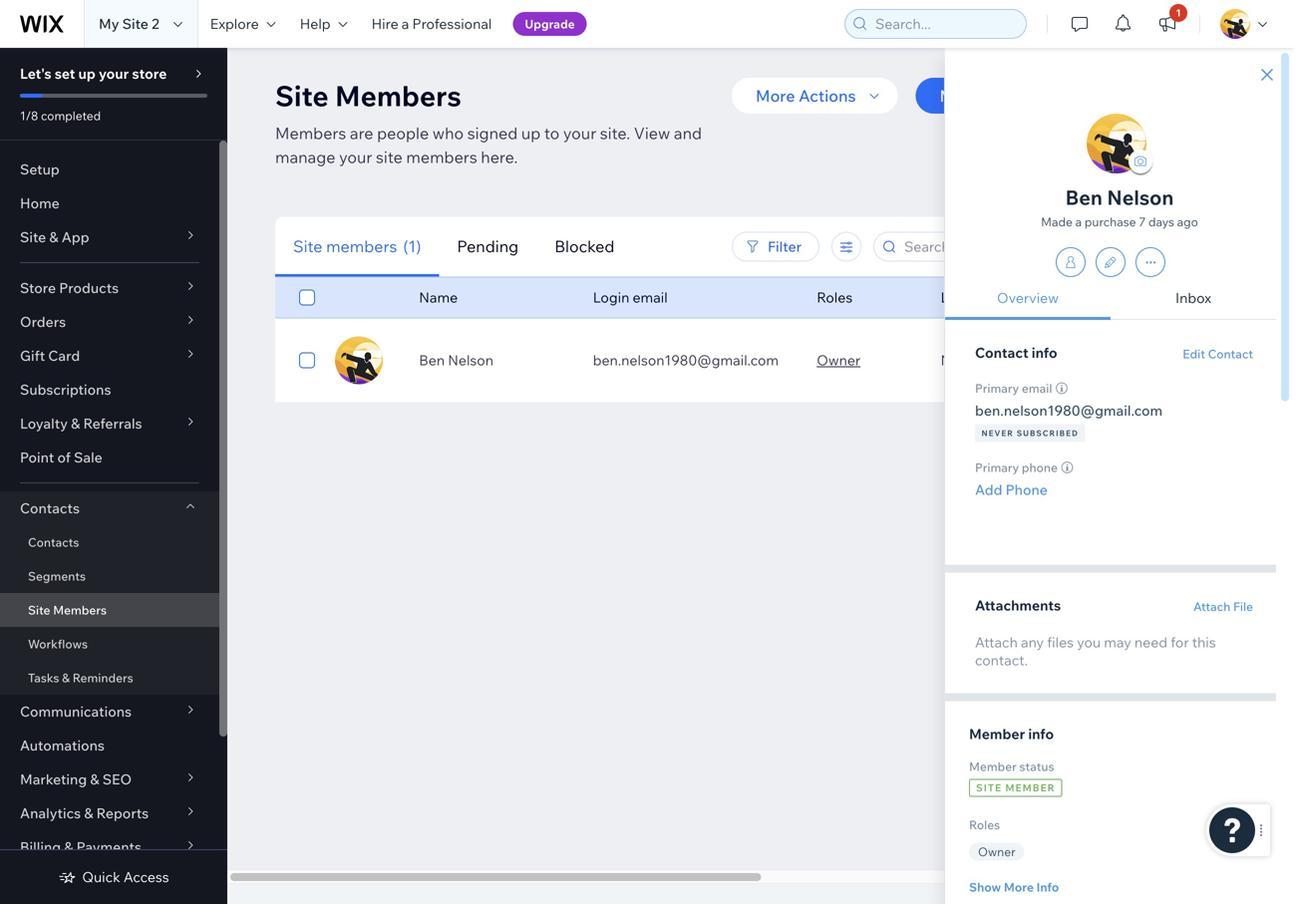Task type: locate. For each thing, give the bounding box(es) containing it.
1 horizontal spatial ben.nelson1980@gmail.com
[[975, 402, 1163, 419]]

member right manage
[[1004, 86, 1068, 106]]

0 vertical spatial ben
[[1066, 185, 1103, 210]]

0 vertical spatial your
[[99, 65, 129, 82]]

my
[[99, 15, 119, 32]]

store products
[[20, 279, 119, 297]]

analytics & reports button
[[0, 797, 219, 831]]

who
[[433, 123, 464, 143]]

site down the 'manage' in the left top of the page
[[293, 236, 323, 256]]

status
[[1020, 759, 1055, 774]]

contacts link
[[0, 526, 219, 559]]

1 vertical spatial email
[[1022, 381, 1053, 396]]

ben down name
[[419, 352, 445, 369]]

& for marketing
[[90, 771, 99, 788]]

inbox
[[1176, 289, 1212, 307]]

upgrade
[[525, 16, 575, 31]]

info up status
[[1029, 726, 1054, 743]]

site for site & app
[[20, 228, 46, 246]]

attach up contact.
[[975, 634, 1018, 651]]

1/8 completed
[[20, 108, 101, 123]]

attach inside attach any files you may need for this contact.
[[975, 634, 1018, 651]]

members up workflows
[[53, 603, 107, 618]]

member inside button
[[1004, 86, 1068, 106]]

members down the who
[[406, 147, 477, 167]]

email for primary email
[[1022, 381, 1053, 396]]

filter button
[[732, 232, 820, 262]]

attach file button
[[1194, 598, 1254, 616]]

0 horizontal spatial members
[[326, 236, 397, 256]]

search... field up login at the right top
[[899, 233, 1106, 261]]

member up member status site member
[[969, 726, 1025, 743]]

1 vertical spatial ben.nelson1980@gmail.com
[[975, 402, 1163, 419]]

up
[[78, 65, 96, 82], [521, 123, 541, 143]]

primary down 2023
[[975, 381, 1019, 396]]

primary up add
[[975, 460, 1019, 475]]

site.
[[600, 123, 630, 143]]

None checkbox
[[299, 286, 315, 310]]

site down segments
[[28, 603, 50, 618]]

tab list containing site members
[[275, 216, 696, 277]]

1 horizontal spatial your
[[339, 147, 372, 167]]

a right "made"
[[1076, 214, 1082, 229]]

up left to
[[521, 123, 541, 143]]

add phone button
[[975, 481, 1048, 499]]

0 horizontal spatial owner
[[817, 352, 861, 369]]

0 vertical spatial ben.nelson1980@gmail.com
[[593, 352, 779, 369]]

0 horizontal spatial your
[[99, 65, 129, 82]]

more
[[756, 86, 795, 106], [1004, 880, 1034, 895]]

members for site members
[[53, 603, 107, 618]]

1 horizontal spatial contact
[[1208, 347, 1254, 362]]

0 vertical spatial a
[[402, 15, 409, 32]]

0 vertical spatial info
[[1032, 344, 1058, 362]]

1 vertical spatial up
[[521, 123, 541, 143]]

any
[[1021, 634, 1044, 651]]

info for member info
[[1029, 726, 1054, 743]]

your down are
[[339, 147, 372, 167]]

0 vertical spatial more
[[756, 86, 795, 106]]

contacts up segments
[[28, 535, 79, 550]]

manage
[[275, 147, 336, 167]]

up right set in the left of the page
[[78, 65, 96, 82]]

Search... field
[[870, 10, 1020, 38], [899, 233, 1106, 261]]

& left reports
[[84, 805, 93, 822]]

contacts down point of sale
[[20, 500, 80, 517]]

members up the 'manage' in the left top of the page
[[275, 123, 346, 143]]

site inside tab list
[[293, 236, 323, 256]]

email right the login
[[633, 289, 668, 306]]

email
[[633, 289, 668, 306], [1022, 381, 1053, 396]]

1
[[1176, 6, 1181, 19]]

nelson inside ben nelson made a purchase 7 days ago
[[1107, 185, 1174, 210]]

1 horizontal spatial members
[[406, 147, 477, 167]]

primary phone
[[975, 460, 1058, 475]]

roles down filter button
[[817, 289, 853, 306]]

ben.nelson1980@gmail.com for ben.nelson1980@gmail.com
[[593, 352, 779, 369]]

1 vertical spatial info
[[1029, 726, 1054, 743]]

tasks & reminders
[[28, 671, 133, 686]]

email down the 'contact info'
[[1022, 381, 1053, 396]]

ben.nelson1980@gmail.com for ben.nelson1980@gmail.com never subscribed
[[975, 402, 1163, 419]]

0 horizontal spatial ben
[[419, 352, 445, 369]]

and
[[674, 123, 702, 143]]

& right loyalty
[[71, 415, 80, 432]]

may
[[1104, 634, 1132, 651]]

site for site members
[[28, 603, 50, 618]]

(1)
[[403, 236, 421, 256]]

0 horizontal spatial more
[[756, 86, 795, 106]]

attach for attach any files you may need for this contact.
[[975, 634, 1018, 651]]

2 primary from the top
[[975, 460, 1019, 475]]

site members (1)
[[293, 236, 421, 256]]

contact right edit
[[1208, 347, 1254, 362]]

contact
[[975, 344, 1029, 362], [1208, 347, 1254, 362]]

show more info
[[969, 880, 1059, 895]]

contacts
[[20, 500, 80, 517], [28, 535, 79, 550]]

manage
[[940, 86, 1001, 106]]

site inside dropdown button
[[20, 228, 46, 246]]

2 vertical spatial roles
[[969, 818, 1000, 833]]

roles down member status site member
[[969, 818, 1000, 833]]

your
[[99, 65, 129, 82], [563, 123, 597, 143], [339, 147, 372, 167]]

a inside ben nelson made a purchase 7 days ago
[[1076, 214, 1082, 229]]

0 vertical spatial search... field
[[870, 10, 1020, 38]]

sidebar element
[[0, 48, 227, 905]]

attach left file
[[1194, 599, 1231, 614]]

communications button
[[0, 695, 219, 729]]

filter
[[768, 238, 802, 255]]

hire a professional link
[[360, 0, 504, 48]]

add phone
[[975, 481, 1048, 499]]

phone
[[1006, 481, 1048, 499]]

info right 2023
[[1032, 344, 1058, 362]]

completed
[[41, 108, 101, 123]]

None checkbox
[[299, 349, 315, 372]]

nelson down name
[[448, 352, 494, 369]]

1 horizontal spatial a
[[1076, 214, 1082, 229]]

1 vertical spatial a
[[1076, 214, 1082, 229]]

last
[[941, 289, 969, 306]]

0 vertical spatial members
[[406, 147, 477, 167]]

2 vertical spatial members
[[53, 603, 107, 618]]

primary for primary email
[[975, 381, 1019, 396]]

1 vertical spatial more
[[1004, 880, 1034, 895]]

hire
[[372, 15, 399, 32]]

& for loyalty
[[71, 415, 80, 432]]

1 vertical spatial contacts
[[28, 535, 79, 550]]

add
[[975, 481, 1003, 499]]

1 primary from the top
[[975, 381, 1019, 396]]

1 vertical spatial attach
[[975, 634, 1018, 651]]

0 horizontal spatial up
[[78, 65, 96, 82]]

0 vertical spatial primary
[[975, 381, 1019, 396]]

ben nelson made a purchase 7 days ago
[[1041, 185, 1199, 229]]

& right the tasks
[[62, 671, 70, 686]]

site & app
[[20, 228, 89, 246]]

more left actions
[[756, 86, 795, 106]]

contacts for contacts link
[[28, 535, 79, 550]]

members left (1)
[[326, 236, 397, 256]]

& for analytics
[[84, 805, 93, 822]]

site down home
[[20, 228, 46, 246]]

nelson up 7
[[1107, 185, 1174, 210]]

contacts inside dropdown button
[[20, 500, 80, 517]]

info for contact info
[[1032, 344, 1058, 362]]

set
[[55, 65, 75, 82]]

tab list
[[275, 216, 696, 277]]

more inside button
[[756, 86, 795, 106]]

0 horizontal spatial ben.nelson1980@gmail.com
[[593, 352, 779, 369]]

0 horizontal spatial contact
[[975, 344, 1029, 362]]

members
[[335, 78, 462, 113], [275, 123, 346, 143], [53, 603, 107, 618]]

1 horizontal spatial owner
[[978, 845, 1016, 860]]

members up people
[[335, 78, 462, 113]]

card
[[48, 347, 80, 365]]

1 vertical spatial primary
[[975, 460, 1019, 475]]

professional
[[412, 15, 492, 32]]

billing
[[20, 839, 61, 856]]

& left app
[[49, 228, 58, 246]]

0 horizontal spatial attach
[[975, 634, 1018, 651]]

access
[[123, 869, 169, 886]]

0 vertical spatial members
[[335, 78, 462, 113]]

home
[[20, 194, 60, 212]]

search... field up manage
[[870, 10, 1020, 38]]

1 vertical spatial members
[[326, 236, 397, 256]]

ben.nelson1980@gmail.com up subscribed
[[975, 402, 1163, 419]]

1 horizontal spatial more
[[1004, 880, 1034, 895]]

days
[[1149, 214, 1175, 229]]

attach inside attach file button
[[1194, 599, 1231, 614]]

a right hire
[[402, 15, 409, 32]]

1 horizontal spatial email
[[1022, 381, 1053, 396]]

ben inside ben nelson made a purchase 7 days ago
[[1066, 185, 1103, 210]]

0 vertical spatial contacts
[[20, 500, 80, 517]]

0 vertical spatial roles
[[1072, 86, 1113, 106]]

contact up primary email
[[975, 344, 1029, 362]]

pending button
[[439, 216, 537, 277]]

1 vertical spatial your
[[563, 123, 597, 143]]

ben up purchase
[[1066, 185, 1103, 210]]

members inside sidebar element
[[53, 603, 107, 618]]

0 vertical spatial nelson
[[1107, 185, 1174, 210]]

2 horizontal spatial your
[[563, 123, 597, 143]]

site inside 'site members members are people who signed up to your site. view and manage your site members here.'
[[275, 78, 329, 113]]

1 horizontal spatial nelson
[[1107, 185, 1174, 210]]

& right billing
[[64, 839, 73, 856]]

marketing
[[20, 771, 87, 788]]

quick access
[[82, 869, 169, 886]]

1 vertical spatial nelson
[[448, 352, 494, 369]]

ben.nelson1980@gmail.com down login email at the top
[[593, 352, 779, 369]]

segments link
[[0, 559, 219, 593]]

0 horizontal spatial roles
[[817, 289, 853, 306]]

reports
[[96, 805, 149, 822]]

billing & payments button
[[0, 831, 219, 865]]

0 horizontal spatial nelson
[[448, 352, 494, 369]]

owner
[[817, 352, 861, 369], [978, 845, 1016, 860]]

0 vertical spatial email
[[633, 289, 668, 306]]

file
[[1234, 599, 1254, 614]]

primary email
[[975, 381, 1053, 396]]

1 vertical spatial ben
[[419, 352, 445, 369]]

site up the 'manage' in the left top of the page
[[275, 78, 329, 113]]

& left seo
[[90, 771, 99, 788]]

site left 2
[[122, 15, 148, 32]]

site down member info at bottom right
[[976, 782, 1002, 794]]

0 vertical spatial up
[[78, 65, 96, 82]]

analytics & reports
[[20, 805, 149, 822]]

site members members are people who signed up to your site. view and manage your site members here.
[[275, 78, 702, 167]]

my site 2
[[99, 15, 159, 32]]

& inside dropdown button
[[49, 228, 58, 246]]

your left store
[[99, 65, 129, 82]]

never
[[982, 428, 1014, 438]]

1 vertical spatial roles
[[817, 289, 853, 306]]

2 horizontal spatial roles
[[1072, 86, 1113, 106]]

phone
[[1022, 460, 1058, 475]]

member down member info at bottom right
[[969, 759, 1017, 774]]

0 horizontal spatial a
[[402, 15, 409, 32]]

more actions button
[[732, 78, 898, 114]]

seo
[[102, 771, 132, 788]]

0 horizontal spatial email
[[633, 289, 668, 306]]

people
[[377, 123, 429, 143]]

pending
[[457, 236, 519, 256]]

1 horizontal spatial attach
[[1194, 599, 1231, 614]]

member
[[1004, 86, 1068, 106], [969, 726, 1025, 743], [969, 759, 1017, 774], [1006, 782, 1056, 794]]

0 vertical spatial attach
[[1194, 599, 1231, 614]]

more left the info
[[1004, 880, 1034, 895]]

1 horizontal spatial up
[[521, 123, 541, 143]]

your right to
[[563, 123, 597, 143]]

hire a professional
[[372, 15, 492, 32]]

1 horizontal spatial ben
[[1066, 185, 1103, 210]]

help button
[[288, 0, 360, 48]]

roles up ben nelson image
[[1072, 86, 1113, 106]]

actions
[[799, 86, 856, 106]]

login
[[593, 289, 630, 306]]



Task type: describe. For each thing, give the bounding box(es) containing it.
point of sale
[[20, 449, 103, 466]]

primary for primary phone
[[975, 460, 1019, 475]]

site inside member status site member
[[976, 782, 1002, 794]]

billing & payments
[[20, 839, 142, 856]]

ago
[[1177, 214, 1199, 229]]

orders button
[[0, 305, 219, 339]]

7
[[1139, 214, 1146, 229]]

products
[[59, 279, 119, 297]]

gift card
[[20, 347, 80, 365]]

setup link
[[0, 153, 219, 186]]

up inside 'site members members are people who signed up to your site. view and manage your site members here.'
[[521, 123, 541, 143]]

more actions
[[756, 86, 856, 106]]

nov 3, 2023
[[941, 352, 1017, 369]]

this
[[1193, 634, 1216, 651]]

0 vertical spatial owner
[[817, 352, 861, 369]]

ben.nelson1980@gmail.com never subscribed
[[975, 402, 1163, 438]]

subscriptions
[[20, 381, 111, 398]]

manage member roles
[[940, 86, 1113, 106]]

site for site members (1)
[[293, 236, 323, 256]]

ben nelson image
[[1087, 114, 1147, 174]]

2 vertical spatial your
[[339, 147, 372, 167]]

member down status
[[1006, 782, 1056, 794]]

to
[[544, 123, 560, 143]]

1 vertical spatial members
[[275, 123, 346, 143]]

signed
[[467, 123, 518, 143]]

attach any files you may need for this contact.
[[975, 634, 1216, 669]]

1 button
[[1146, 0, 1190, 48]]

a inside hire a professional link
[[402, 15, 409, 32]]

members inside tab list
[[326, 236, 397, 256]]

loyalty
[[20, 415, 68, 432]]

login
[[972, 289, 1004, 306]]

ben for ben nelson made a purchase 7 days ago
[[1066, 185, 1103, 210]]

attachments
[[975, 597, 1061, 614]]

need
[[1135, 634, 1168, 651]]

contacts for contacts dropdown button
[[20, 500, 80, 517]]

ben nelson image
[[335, 337, 383, 384]]

segments
[[28, 569, 86, 584]]

your inside sidebar element
[[99, 65, 129, 82]]

upgrade button
[[513, 12, 587, 36]]

nelson for ben nelson made a purchase 7 days ago
[[1107, 185, 1174, 210]]

blocked button
[[537, 216, 633, 277]]

last login
[[941, 289, 1004, 306]]

contact.
[[975, 652, 1028, 669]]

store
[[20, 279, 56, 297]]

1 horizontal spatial roles
[[969, 818, 1000, 833]]

loyalty & referrals button
[[0, 407, 219, 441]]

attach for attach file
[[1194, 599, 1231, 614]]

of
[[57, 449, 71, 466]]

& for tasks
[[62, 671, 70, 686]]

& for billing
[[64, 839, 73, 856]]

members inside 'site members members are people who signed up to your site. view and manage your site members here.'
[[406, 147, 477, 167]]

app
[[62, 228, 89, 246]]

login email
[[593, 289, 668, 306]]

tasks
[[28, 671, 59, 686]]

help
[[300, 15, 331, 32]]

ben for ben nelson
[[419, 352, 445, 369]]

roles inside manage member roles button
[[1072, 86, 1113, 106]]

tasks & reminders link
[[0, 661, 219, 695]]

email for login email
[[633, 289, 668, 306]]

nov
[[941, 352, 967, 369]]

contact inside button
[[1208, 347, 1254, 362]]

point of sale link
[[0, 441, 219, 475]]

let's set up your store
[[20, 65, 167, 82]]

sale
[[74, 449, 103, 466]]

& for site
[[49, 228, 58, 246]]

2
[[152, 15, 159, 32]]

nelson for ben nelson
[[448, 352, 494, 369]]

members for site members members are people who signed up to your site. view and manage your site members here.
[[335, 78, 462, 113]]

workflows link
[[0, 627, 219, 661]]

info
[[1037, 880, 1059, 895]]

for
[[1171, 634, 1189, 651]]

contact info
[[975, 344, 1058, 362]]

point
[[20, 449, 54, 466]]

edit
[[1183, 347, 1206, 362]]

referrals
[[83, 415, 142, 432]]

3,
[[970, 352, 982, 369]]

purchase
[[1085, 214, 1136, 229]]

member info
[[969, 726, 1054, 743]]

files
[[1047, 634, 1074, 651]]

here.
[[481, 147, 518, 167]]

store products button
[[0, 271, 219, 305]]

edit contact button
[[1183, 345, 1254, 363]]

are
[[350, 123, 373, 143]]

reminders
[[73, 671, 133, 686]]

show
[[969, 880, 1001, 895]]

workflows
[[28, 637, 88, 652]]

ben nelson
[[419, 352, 494, 369]]

made
[[1041, 214, 1073, 229]]

marketing & seo
[[20, 771, 132, 788]]

1 vertical spatial search... field
[[899, 233, 1106, 261]]

site & app button
[[0, 220, 219, 254]]

home link
[[0, 186, 219, 220]]

subscribed
[[1017, 428, 1079, 438]]

setup
[[20, 161, 60, 178]]

1 vertical spatial owner
[[978, 845, 1016, 860]]

subscriptions link
[[0, 373, 219, 407]]

name
[[419, 289, 458, 306]]

site
[[376, 147, 403, 167]]

quick access button
[[58, 869, 169, 887]]

store
[[132, 65, 167, 82]]

gift
[[20, 347, 45, 365]]

up inside sidebar element
[[78, 65, 96, 82]]

site for site members members are people who signed up to your site. view and manage your site members here.
[[275, 78, 329, 113]]



Task type: vqa. For each thing, say whether or not it's contained in the screenshot.
shipping
no



